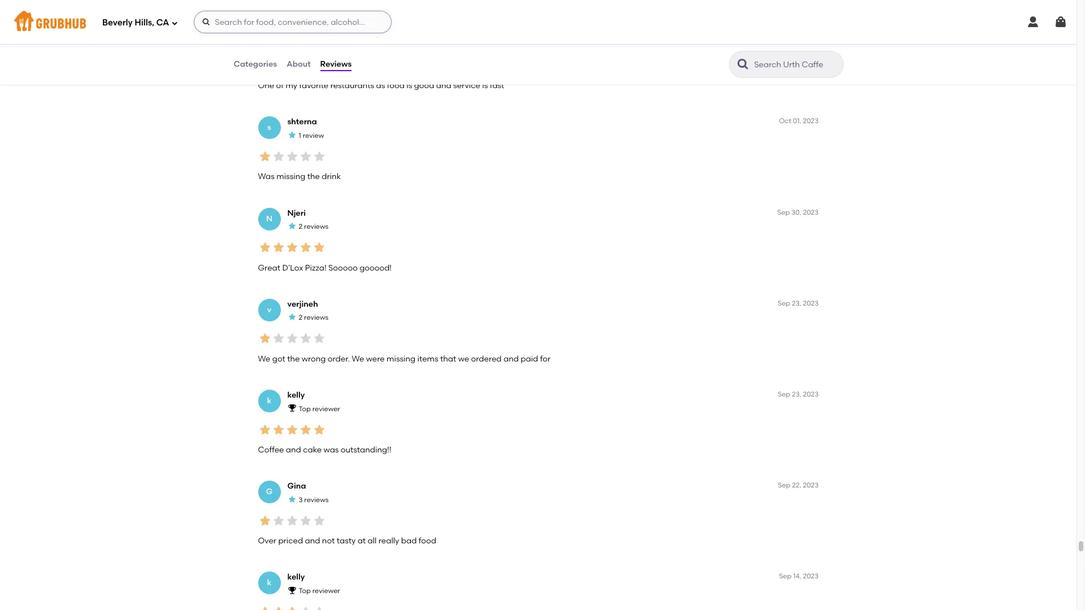 Task type: locate. For each thing, give the bounding box(es) containing it.
coffee and cake was outstanding!!
[[258, 446, 392, 455]]

shterna
[[288, 117, 317, 127]]

1 vertical spatial the
[[287, 354, 300, 364]]

0 horizontal spatial we
[[258, 354, 271, 364]]

2 for njeri
[[299, 223, 303, 231]]

2 reviews
[[299, 223, 329, 231], [299, 314, 329, 322]]

reviewer up coffee and cake was outstanding!!
[[313, 405, 340, 413]]

wrong
[[302, 354, 326, 364]]

reviews for njeri
[[304, 223, 329, 231]]

1 for m
[[299, 41, 301, 49]]

review down shterna
[[303, 132, 324, 140]]

1 review down mosum
[[299, 41, 324, 49]]

2 2023 from the top
[[804, 209, 819, 216]]

1 2023 from the top
[[804, 117, 819, 125]]

0 vertical spatial sep 23, 2023
[[778, 300, 819, 308]]

2 1 from the top
[[299, 132, 301, 140]]

2 1 review from the top
[[299, 132, 324, 140]]

2 top from the top
[[299, 588, 311, 596]]

30,
[[792, 209, 802, 216]]

sep 23, 2023 for we got the wrong order. we were missing items that we ordered and paid for
[[778, 300, 819, 308]]

1 vertical spatial 2
[[299, 314, 303, 322]]

we
[[258, 354, 271, 364], [352, 354, 364, 364]]

2 23, from the top
[[793, 391, 802, 399]]

1
[[299, 41, 301, 49], [299, 132, 301, 140]]

top
[[299, 405, 311, 413], [299, 588, 311, 596]]

2023 for over priced and not tasty at all really bad food
[[804, 482, 819, 490]]

0 vertical spatial 1 review
[[299, 41, 324, 49]]

1 horizontal spatial svg image
[[1027, 15, 1041, 29]]

0 vertical spatial food
[[387, 81, 405, 91]]

0 horizontal spatial missing
[[277, 172, 306, 182]]

sep for over priced and not tasty at all really bad food
[[778, 482, 791, 490]]

reviews down njeri
[[304, 223, 329, 231]]

kelly down priced
[[288, 573, 305, 583]]

tasty
[[337, 537, 356, 546]]

trophy icon image
[[288, 404, 297, 413], [288, 586, 297, 595]]

1 top from the top
[[299, 405, 311, 413]]

1 kelly from the top
[[288, 391, 305, 400]]

0 vertical spatial review
[[303, 41, 324, 49]]

2 review from the top
[[303, 132, 324, 140]]

14,
[[794, 573, 802, 581]]

2 sep 23, 2023 from the top
[[778, 391, 819, 399]]

was missing the drink
[[258, 172, 341, 182]]

mosum
[[288, 26, 316, 36]]

1 2 from the top
[[299, 223, 303, 231]]

23, for coffee and cake was outstanding!!
[[793, 391, 802, 399]]

review
[[303, 41, 324, 49], [303, 132, 324, 140]]

as
[[376, 81, 385, 91]]

food right as
[[387, 81, 405, 91]]

2 for verjineh
[[299, 314, 303, 322]]

0 vertical spatial top reviewer
[[299, 405, 340, 413]]

2 2 from the top
[[299, 314, 303, 322]]

reviews
[[304, 223, 329, 231], [304, 314, 329, 322], [304, 496, 329, 504]]

food
[[387, 81, 405, 91], [419, 537, 437, 546]]

2023 for coffee and cake was outstanding!!
[[804, 391, 819, 399]]

1 vertical spatial sep 23, 2023
[[778, 391, 819, 399]]

for
[[541, 354, 551, 364]]

reviewer
[[313, 405, 340, 413], [313, 588, 340, 596]]

2023 for great d'lox pizza! sooooo gooood!
[[804, 209, 819, 216]]

2 vertical spatial reviews
[[304, 496, 329, 504]]

the for got
[[287, 354, 300, 364]]

gina
[[288, 482, 306, 492]]

got
[[273, 354, 286, 364]]

we got the wrong order. we were missing items that we ordered and paid for
[[258, 354, 551, 364]]

1 vertical spatial trophy icon image
[[288, 586, 297, 595]]

1 vertical spatial reviews
[[304, 314, 329, 322]]

01,
[[794, 117, 802, 125]]

the left drink
[[308, 172, 320, 182]]

we left were
[[352, 354, 364, 364]]

1 sep 23, 2023 from the top
[[778, 300, 819, 308]]

1 vertical spatial review
[[303, 132, 324, 140]]

priced
[[279, 537, 303, 546]]

2 kelly from the top
[[288, 573, 305, 583]]

main navigation navigation
[[0, 0, 1077, 44]]

top reviewer up coffee and cake was outstanding!!
[[299, 405, 340, 413]]

top up cake
[[299, 405, 311, 413]]

0 vertical spatial kelly
[[288, 391, 305, 400]]

1 vertical spatial k
[[267, 579, 272, 588]]

1 review
[[299, 41, 324, 49], [299, 132, 324, 140]]

about
[[287, 59, 311, 69]]

drink
[[322, 172, 341, 182]]

1 for s
[[299, 132, 301, 140]]

1 we from the left
[[258, 354, 271, 364]]

and
[[436, 81, 452, 91], [504, 354, 519, 364], [286, 446, 301, 455], [305, 537, 320, 546]]

1 vertical spatial missing
[[387, 354, 416, 364]]

top for sep 14, 2023
[[299, 588, 311, 596]]

really
[[379, 537, 400, 546]]

1 vertical spatial reviewer
[[313, 588, 340, 596]]

review down mosum
[[303, 41, 324, 49]]

1 review from the top
[[303, 41, 324, 49]]

items
[[418, 354, 439, 364]]

0 horizontal spatial is
[[407, 81, 412, 91]]

3 reviews from the top
[[304, 496, 329, 504]]

1 review for the
[[299, 132, 324, 140]]

1 vertical spatial top reviewer
[[299, 588, 340, 596]]

favorite
[[299, 81, 329, 91]]

we left 'got'
[[258, 354, 271, 364]]

1 down mosum
[[299, 41, 301, 49]]

1 down shterna
[[299, 132, 301, 140]]

beverly
[[102, 17, 133, 28]]

2 reviewer from the top
[[313, 588, 340, 596]]

0 vertical spatial the
[[308, 172, 320, 182]]

trophy icon image down priced
[[288, 586, 297, 595]]

missing right was
[[277, 172, 306, 182]]

23, for we got the wrong order. we were missing items that we ordered and paid for
[[793, 300, 802, 308]]

1 reviews from the top
[[304, 223, 329, 231]]

1 horizontal spatial missing
[[387, 354, 416, 364]]

d'lox
[[282, 263, 303, 273]]

2 reviews from the top
[[304, 314, 329, 322]]

1 2 reviews from the top
[[299, 223, 329, 231]]

reviewer for sep 14, 2023
[[313, 588, 340, 596]]

0 vertical spatial 2
[[299, 223, 303, 231]]

kelly down wrong
[[288, 391, 305, 400]]

1 23, from the top
[[793, 300, 802, 308]]

0 horizontal spatial the
[[287, 354, 300, 364]]

sep 23, 2023
[[778, 300, 819, 308], [778, 391, 819, 399]]

2 is from the left
[[483, 81, 488, 91]]

good
[[414, 81, 435, 91]]

review for favorite
[[303, 41, 324, 49]]

all
[[368, 537, 377, 546]]

1 vertical spatial food
[[419, 537, 437, 546]]

the right 'got'
[[287, 354, 300, 364]]

0 vertical spatial missing
[[277, 172, 306, 182]]

0 vertical spatial k
[[267, 396, 272, 406]]

sooooo
[[329, 263, 358, 273]]

3 2023 from the top
[[804, 300, 819, 308]]

k
[[267, 396, 272, 406], [267, 579, 272, 588]]

star icon image
[[288, 39, 297, 48], [258, 59, 272, 72], [272, 59, 285, 72], [285, 59, 299, 72], [299, 59, 312, 72], [312, 59, 326, 72], [288, 131, 297, 140], [258, 150, 272, 163], [272, 150, 285, 163], [285, 150, 299, 163], [299, 150, 312, 163], [312, 150, 326, 163], [288, 222, 297, 231], [258, 241, 272, 255], [272, 241, 285, 255], [285, 241, 299, 255], [299, 241, 312, 255], [312, 241, 326, 255], [288, 313, 297, 322], [258, 332, 272, 346], [272, 332, 285, 346], [285, 332, 299, 346], [299, 332, 312, 346], [312, 332, 326, 346], [258, 423, 272, 437], [272, 423, 285, 437], [285, 423, 299, 437], [299, 423, 312, 437], [312, 423, 326, 437], [288, 495, 297, 504], [258, 515, 272, 528], [272, 515, 285, 528], [285, 515, 299, 528], [299, 515, 312, 528], [312, 515, 326, 528], [258, 606, 272, 611], [272, 606, 285, 611], [285, 606, 299, 611], [299, 606, 312, 611], [312, 606, 326, 611]]

v
[[267, 305, 272, 315]]

1 vertical spatial top
[[299, 588, 311, 596]]

reviews button
[[320, 44, 353, 85]]

cake
[[303, 446, 322, 455]]

review for drink
[[303, 132, 324, 140]]

23,
[[793, 300, 802, 308], [793, 391, 802, 399]]

1 vertical spatial 2 reviews
[[299, 314, 329, 322]]

1 trophy icon image from the top
[[288, 404, 297, 413]]

1 k from the top
[[267, 396, 272, 406]]

1 horizontal spatial is
[[483, 81, 488, 91]]

4 2023 from the top
[[804, 391, 819, 399]]

1 horizontal spatial we
[[352, 354, 364, 364]]

0 vertical spatial 23,
[[793, 300, 802, 308]]

0 vertical spatial trophy icon image
[[288, 404, 297, 413]]

1 vertical spatial 1 review
[[299, 132, 324, 140]]

sep
[[778, 209, 790, 216], [778, 300, 791, 308], [778, 391, 791, 399], [778, 482, 791, 490], [780, 573, 792, 581]]

1 vertical spatial 23,
[[793, 391, 802, 399]]

2 down njeri
[[299, 223, 303, 231]]

top for sep 23, 2023
[[299, 405, 311, 413]]

of
[[276, 81, 284, 91]]

categories
[[234, 59, 277, 69]]

reviews
[[320, 59, 352, 69]]

reviews down verjineh
[[304, 314, 329, 322]]

2 reviews down verjineh
[[299, 314, 329, 322]]

1 horizontal spatial food
[[419, 537, 437, 546]]

1 top reviewer from the top
[[299, 405, 340, 413]]

trophy icon image up coffee and cake was outstanding!!
[[288, 404, 297, 413]]

one
[[258, 81, 274, 91]]

1 1 from the top
[[299, 41, 301, 49]]

missing
[[277, 172, 306, 182], [387, 354, 416, 364]]

5 2023 from the top
[[804, 482, 819, 490]]

top reviewer for sep 23, 2023
[[299, 405, 340, 413]]

2023 for was missing the drink
[[804, 117, 819, 125]]

1 reviewer from the top
[[313, 405, 340, 413]]

2 top reviewer from the top
[[299, 588, 340, 596]]

kelly
[[288, 391, 305, 400], [288, 573, 305, 583]]

1 vertical spatial kelly
[[288, 573, 305, 583]]

is left good
[[407, 81, 412, 91]]

2 2 reviews from the top
[[299, 314, 329, 322]]

2
[[299, 223, 303, 231], [299, 314, 303, 322]]

food right bad
[[419, 537, 437, 546]]

2 k from the top
[[267, 579, 272, 588]]

the
[[308, 172, 320, 182], [287, 354, 300, 364]]

missing right were
[[387, 354, 416, 364]]

2 reviews down njeri
[[299, 223, 329, 231]]

m
[[266, 32, 273, 41]]

1 1 review from the top
[[299, 41, 324, 49]]

2 trophy icon image from the top
[[288, 586, 297, 595]]

is
[[407, 81, 412, 91], [483, 81, 488, 91]]

svg image
[[1055, 15, 1068, 29], [172, 20, 178, 26]]

is left fast
[[483, 81, 488, 91]]

top reviewer
[[299, 405, 340, 413], [299, 588, 340, 596]]

k down over
[[267, 579, 272, 588]]

0 horizontal spatial svg image
[[172, 20, 178, 26]]

top reviewer down the not
[[299, 588, 340, 596]]

0 vertical spatial 2 reviews
[[299, 223, 329, 231]]

2023
[[804, 117, 819, 125], [804, 209, 819, 216], [804, 300, 819, 308], [804, 391, 819, 399], [804, 482, 819, 490], [804, 573, 819, 581]]

2 down verjineh
[[299, 314, 303, 322]]

1 horizontal spatial the
[[308, 172, 320, 182]]

0 vertical spatial reviews
[[304, 223, 329, 231]]

0 vertical spatial reviewer
[[313, 405, 340, 413]]

reviews right 3
[[304, 496, 329, 504]]

top down priced
[[299, 588, 311, 596]]

ca
[[156, 17, 169, 28]]

fast
[[490, 81, 505, 91]]

reviewer down the not
[[313, 588, 340, 596]]

1 review down shterna
[[299, 132, 324, 140]]

svg image
[[1027, 15, 1041, 29], [202, 18, 211, 27]]

k up coffee
[[267, 396, 272, 406]]

0 vertical spatial top
[[299, 405, 311, 413]]

restaurants
[[331, 81, 375, 91]]

1 vertical spatial 1
[[299, 132, 301, 140]]

categories button
[[233, 44, 278, 85]]

0 vertical spatial 1
[[299, 41, 301, 49]]



Task type: describe. For each thing, give the bounding box(es) containing it.
1 is from the left
[[407, 81, 412, 91]]

2023 for we got the wrong order. we were missing items that we ordered and paid for
[[804, 300, 819, 308]]

coffee
[[258, 446, 284, 455]]

my
[[286, 81, 298, 91]]

reviewer for sep 23, 2023
[[313, 405, 340, 413]]

over priced and not tasty at all really bad food
[[258, 537, 437, 546]]

trophy icon image for sep 23, 2023
[[288, 404, 297, 413]]

beverly hills, ca
[[102, 17, 169, 28]]

sep 23, 2023 for coffee and cake was outstanding!!
[[778, 391, 819, 399]]

0 horizontal spatial food
[[387, 81, 405, 91]]

the for missing
[[308, 172, 320, 182]]

g
[[266, 488, 273, 497]]

kelly for sep 23, 2023
[[288, 391, 305, 400]]

sep 30, 2023
[[778, 209, 819, 216]]

s
[[268, 123, 271, 133]]

ordered
[[471, 354, 502, 364]]

service
[[454, 81, 481, 91]]

gooood!
[[360, 263, 392, 273]]

2 we from the left
[[352, 354, 364, 364]]

one of my favorite restaurants as food is good and service is fast
[[258, 81, 505, 91]]

sep 14, 2023
[[780, 573, 819, 581]]

sep for great d'lox pizza! sooooo gooood!
[[778, 209, 790, 216]]

0 horizontal spatial svg image
[[202, 18, 211, 27]]

oct 01, 2023
[[780, 117, 819, 125]]

was
[[324, 446, 339, 455]]

and left cake
[[286, 446, 301, 455]]

reviews for verjineh
[[304, 314, 329, 322]]

sep for coffee and cake was outstanding!!
[[778, 391, 791, 399]]

great
[[258, 263, 281, 273]]

and right good
[[436, 81, 452, 91]]

1 horizontal spatial svg image
[[1055, 15, 1068, 29]]

k for sep 23, 2023
[[267, 396, 272, 406]]

trophy icon image for sep 14, 2023
[[288, 586, 297, 595]]

great d'lox pizza! sooooo gooood!
[[258, 263, 392, 273]]

sep for we got the wrong order. we were missing items that we ordered and paid for
[[778, 300, 791, 308]]

we
[[458, 354, 470, 364]]

top reviewer for sep 14, 2023
[[299, 588, 340, 596]]

Search Urth Caffe search field
[[754, 59, 840, 70]]

and left the not
[[305, 537, 320, 546]]

22,
[[793, 482, 802, 490]]

n
[[266, 214, 273, 224]]

2 reviews for verjineh
[[299, 314, 329, 322]]

3
[[299, 496, 303, 504]]

sep 22, 2023
[[778, 482, 819, 490]]

6 2023 from the top
[[804, 573, 819, 581]]

search icon image
[[737, 58, 750, 71]]

at
[[358, 537, 366, 546]]

reviews for gina
[[304, 496, 329, 504]]

3 reviews
[[299, 496, 329, 504]]

njeri
[[288, 209, 306, 218]]

about button
[[286, 44, 311, 85]]

hills,
[[135, 17, 154, 28]]

over
[[258, 537, 277, 546]]

outstanding!!
[[341, 446, 392, 455]]

not
[[322, 537, 335, 546]]

pizza!
[[305, 263, 327, 273]]

that
[[441, 354, 457, 364]]

oct
[[780, 117, 792, 125]]

were
[[366, 354, 385, 364]]

Search for food, convenience, alcohol... search field
[[194, 11, 392, 33]]

k for sep 14, 2023
[[267, 579, 272, 588]]

and left paid
[[504, 354, 519, 364]]

order.
[[328, 354, 350, 364]]

2 reviews for njeri
[[299, 223, 329, 231]]

bad
[[401, 537, 417, 546]]

1 review for my
[[299, 41, 324, 49]]

verjineh
[[288, 300, 318, 309]]

paid
[[521, 354, 539, 364]]

was
[[258, 172, 275, 182]]

kelly for sep 14, 2023
[[288, 573, 305, 583]]



Task type: vqa. For each thing, say whether or not it's contained in the screenshot.


